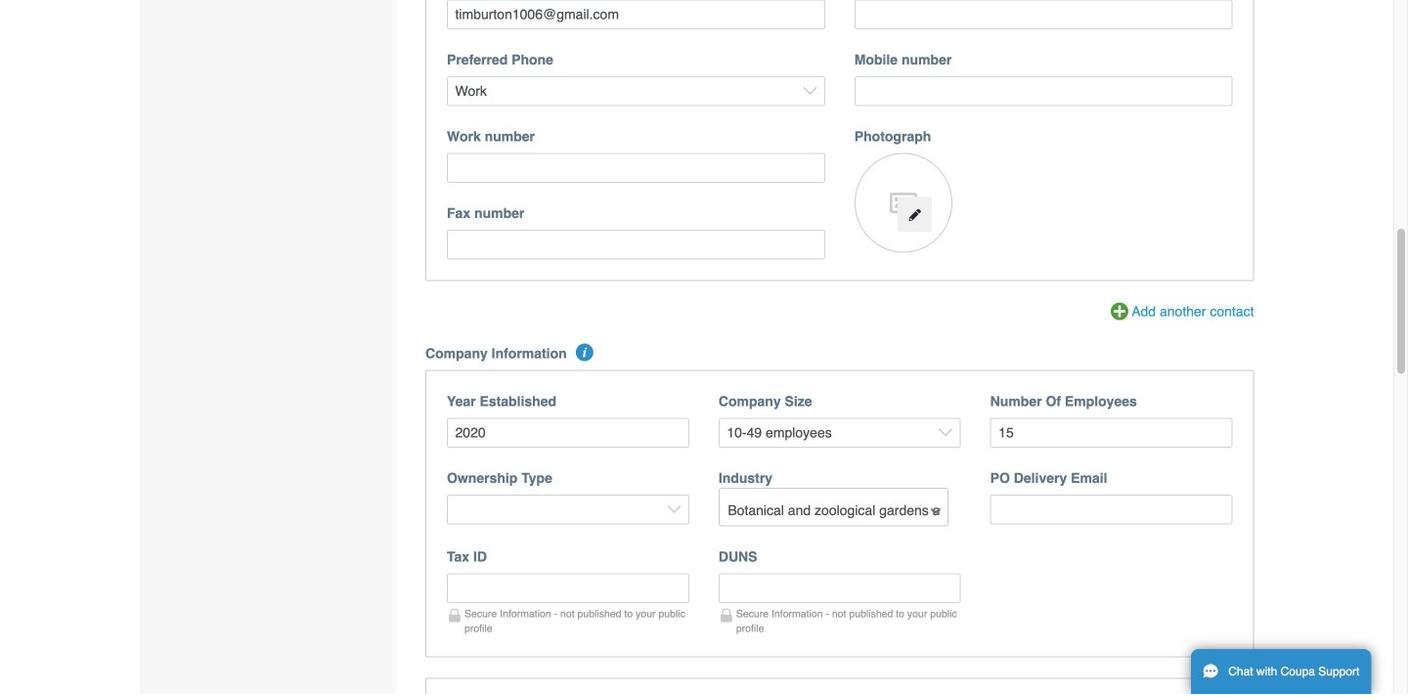 Task type: vqa. For each thing, say whether or not it's contained in the screenshot.
Additional Information icon
yes



Task type: locate. For each thing, give the bounding box(es) containing it.
additional information image
[[576, 343, 594, 361]]

None text field
[[447, 418, 689, 448], [990, 418, 1232, 448], [719, 573, 961, 603], [447, 418, 689, 448], [990, 418, 1232, 448], [719, 573, 961, 603]]

None text field
[[447, 0, 825, 29], [854, 0, 1233, 29], [854, 76, 1233, 106], [447, 153, 825, 183], [447, 230, 825, 260], [990, 495, 1232, 524], [447, 573, 689, 603], [447, 0, 825, 29], [854, 0, 1233, 29], [854, 76, 1233, 106], [447, 153, 825, 183], [447, 230, 825, 260], [990, 495, 1232, 524], [447, 573, 689, 603]]

change image image
[[908, 208, 921, 222]]

photograph image
[[854, 153, 952, 253]]



Task type: describe. For each thing, give the bounding box(es) containing it.
Select an Option text field
[[720, 496, 946, 525]]



